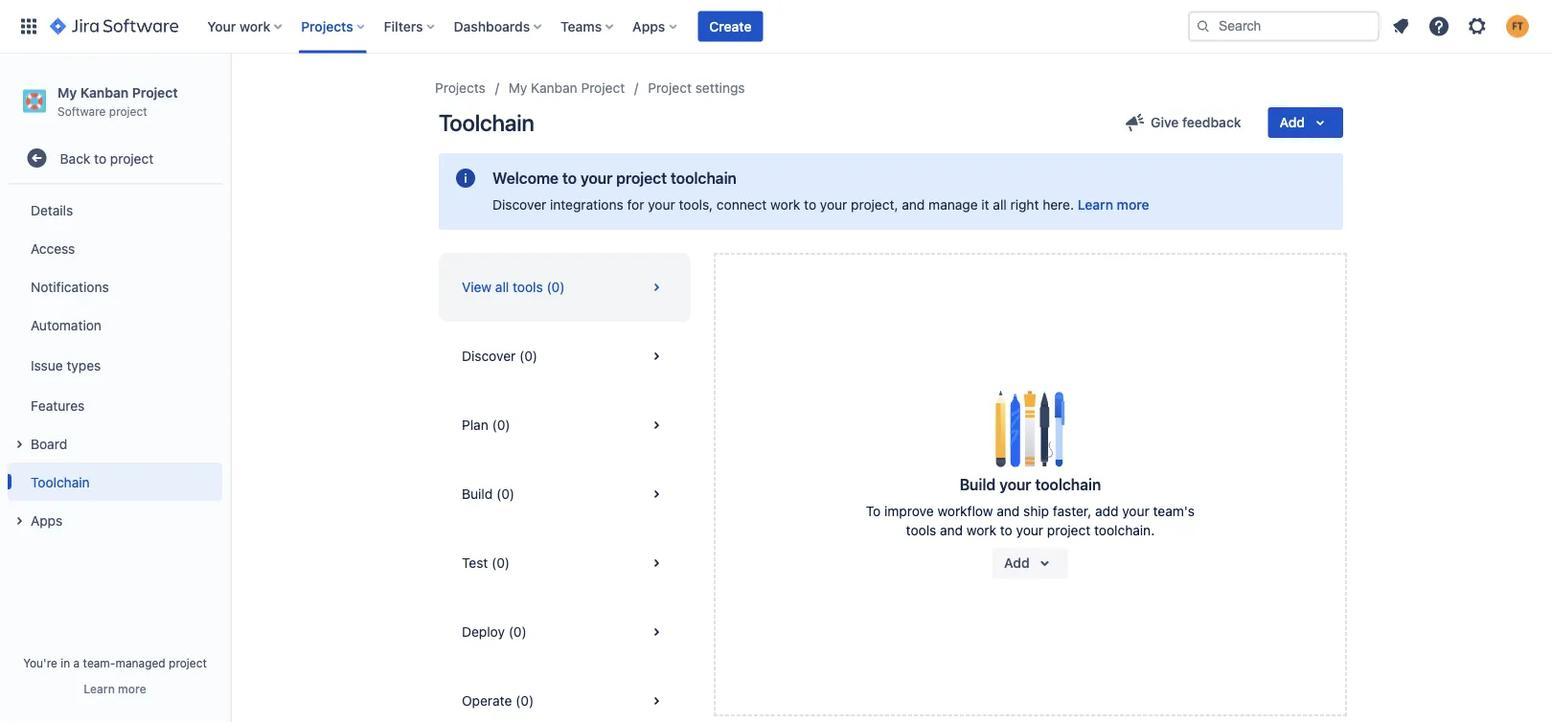 Task type: locate. For each thing, give the bounding box(es) containing it.
your profile and settings image
[[1507, 15, 1530, 38]]

search image
[[1196, 19, 1211, 34]]

my kanban project link
[[509, 77, 625, 100]]

2 horizontal spatial work
[[967, 523, 997, 539]]

operate (0)
[[462, 693, 534, 709]]

0 horizontal spatial project
[[132, 84, 178, 100]]

and right project,
[[902, 197, 925, 213]]

0 horizontal spatial work
[[240, 18, 270, 34]]

settings
[[696, 80, 745, 96]]

0 vertical spatial learn more button
[[1078, 196, 1150, 215]]

here.
[[1043, 197, 1074, 213]]

my
[[509, 80, 527, 96], [58, 84, 77, 100]]

(0) up 'discover (0)' button
[[547, 279, 565, 295]]

(0) right test
[[492, 555, 510, 571]]

(0) inside plan (0) button
[[492, 417, 510, 433]]

project inside my kanban project software project
[[132, 84, 178, 100]]

1 horizontal spatial work
[[771, 197, 801, 213]]

0 horizontal spatial apps
[[31, 513, 63, 528]]

notifications
[[31, 279, 109, 295]]

discover down welcome
[[493, 197, 547, 213]]

add inside add popup button
[[1005, 555, 1030, 571]]

toolchain inside build your toolchain to improve workflow and ship faster, add your team's tools and work to your project toolchain.
[[1035, 476, 1101, 494]]

back to project
[[60, 150, 154, 166]]

1 horizontal spatial toolchain
[[1035, 476, 1101, 494]]

(0) for plan (0)
[[492, 417, 510, 433]]

board
[[31, 436, 67, 452]]

0 vertical spatial more
[[1117, 197, 1150, 213]]

projects for projects 'link' at left
[[435, 80, 486, 96]]

0 horizontal spatial learn
[[84, 682, 115, 696]]

0 vertical spatial apps
[[633, 18, 665, 34]]

1 horizontal spatial add
[[1280, 115, 1305, 130]]

team-
[[83, 656, 115, 670]]

build up workflow
[[960, 476, 996, 494]]

build for (0)
[[462, 486, 493, 502]]

my for my kanban project
[[509, 80, 527, 96]]

toolchain down projects 'link' at left
[[439, 109, 534, 136]]

1 horizontal spatial tools
[[906, 523, 937, 539]]

details
[[31, 202, 73, 218]]

(0) inside 'discover (0)' button
[[519, 348, 538, 364]]

learn
[[1078, 197, 1114, 213], [84, 682, 115, 696]]

1 horizontal spatial and
[[940, 523, 963, 539]]

my kanban project
[[509, 80, 625, 96]]

build inside button
[[462, 486, 493, 502]]

0 vertical spatial discover
[[493, 197, 547, 213]]

0 vertical spatial and
[[902, 197, 925, 213]]

kanban for my kanban project
[[531, 80, 578, 96]]

build (0) button
[[439, 460, 691, 529]]

tools,
[[679, 197, 713, 213]]

appswitcher icon image
[[17, 15, 40, 38]]

discover inside button
[[462, 348, 516, 364]]

1 vertical spatial discover
[[462, 348, 516, 364]]

0 vertical spatial expand image
[[8, 433, 31, 456]]

0 horizontal spatial learn more button
[[84, 681, 146, 697]]

welcome to your project toolchain discover integrations for your tools, connect work to your project, and manage it all right here. learn more
[[493, 169, 1150, 213]]

0 horizontal spatial toolchain
[[31, 474, 90, 490]]

(0) for build (0)
[[496, 486, 515, 502]]

1 horizontal spatial learn more button
[[1078, 196, 1150, 215]]

build inside build your toolchain to improve workflow and ship faster, add your team's tools and work to your project toolchain.
[[960, 476, 996, 494]]

learn inside welcome to your project toolchain discover integrations for your tools, connect work to your project, and manage it all right here. learn more
[[1078, 197, 1114, 213]]

expand image
[[8, 433, 31, 456], [8, 510, 31, 533]]

1 horizontal spatial apps
[[633, 18, 665, 34]]

to left project,
[[804, 197, 817, 213]]

(0) right operate
[[516, 693, 534, 709]]

dashboards
[[454, 18, 530, 34]]

my up software
[[58, 84, 77, 100]]

apps inside button
[[31, 513, 63, 528]]

1 horizontal spatial kanban
[[531, 80, 578, 96]]

projects link
[[435, 77, 486, 100]]

1 horizontal spatial project
[[581, 80, 625, 96]]

tools inside build your toolchain to improve workflow and ship faster, add your team's tools and work to your project toolchain.
[[906, 523, 937, 539]]

my inside my kanban project software project
[[58, 84, 77, 100]]

1 horizontal spatial projects
[[435, 80, 486, 96]]

expand image inside board button
[[8, 433, 31, 456]]

types
[[67, 357, 101, 373]]

0 vertical spatial learn
[[1078, 197, 1114, 213]]

kanban up software
[[80, 84, 129, 100]]

0 vertical spatial toolchain
[[439, 109, 534, 136]]

projects down dashboards
[[435, 80, 486, 96]]

all inside welcome to your project toolchain discover integrations for your tools, connect work to your project, and manage it all right here. learn more
[[993, 197, 1007, 213]]

(0) down "view all tools (0)" at the top left of page
[[519, 348, 538, 364]]

and
[[902, 197, 925, 213], [997, 504, 1020, 519], [940, 523, 963, 539]]

discover
[[493, 197, 547, 213], [462, 348, 516, 364]]

0 horizontal spatial add
[[1005, 555, 1030, 571]]

(0) right deploy
[[509, 624, 527, 640]]

notifications link
[[8, 268, 222, 306]]

toolchain
[[671, 169, 737, 187], [1035, 476, 1101, 494]]

2 expand image from the top
[[8, 510, 31, 533]]

all right it
[[993, 197, 1007, 213]]

work inside welcome to your project toolchain discover integrations for your tools, connect work to your project, and manage it all right here. learn more
[[771, 197, 801, 213]]

work right connect
[[771, 197, 801, 213]]

build your toolchain to improve workflow and ship faster, add your team's tools and work to your project toolchain.
[[866, 476, 1195, 539]]

all right view
[[495, 279, 509, 295]]

0 horizontal spatial kanban
[[80, 84, 129, 100]]

more inside welcome to your project toolchain discover integrations for your tools, connect work to your project, and manage it all right here. learn more
[[1117, 197, 1150, 213]]

1 vertical spatial all
[[495, 279, 509, 295]]

1 vertical spatial and
[[997, 504, 1020, 519]]

1 vertical spatial toolchain
[[31, 474, 90, 490]]

deploy (0)
[[462, 624, 527, 640]]

to inside build your toolchain to improve workflow and ship faster, add your team's tools and work to your project toolchain.
[[1000, 523, 1013, 539]]

project left sidebar navigation image
[[132, 84, 178, 100]]

toolchain
[[439, 109, 534, 136], [31, 474, 90, 490]]

(0) down plan (0)
[[496, 486, 515, 502]]

back
[[60, 150, 90, 166]]

1 horizontal spatial all
[[993, 197, 1007, 213]]

build
[[960, 476, 996, 494], [462, 486, 493, 502]]

learn right here.
[[1078, 197, 1114, 213]]

0 vertical spatial all
[[993, 197, 1007, 213]]

your
[[581, 169, 613, 187], [648, 197, 675, 213], [820, 197, 848, 213], [1000, 476, 1032, 494], [1123, 504, 1150, 519], [1016, 523, 1044, 539]]

project
[[109, 104, 147, 118], [110, 150, 154, 166], [616, 169, 667, 187], [1047, 523, 1091, 539], [169, 656, 207, 670]]

settings image
[[1466, 15, 1489, 38]]

1 vertical spatial more
[[118, 682, 146, 696]]

banner
[[0, 0, 1553, 54]]

0 vertical spatial tools
[[513, 279, 543, 295]]

(0) inside deploy (0) button
[[509, 624, 527, 640]]

1 vertical spatial expand image
[[8, 510, 31, 533]]

for
[[627, 197, 644, 213]]

1 horizontal spatial learn
[[1078, 197, 1114, 213]]

Search field
[[1188, 11, 1380, 42]]

1 vertical spatial tools
[[906, 523, 937, 539]]

it
[[982, 197, 990, 213]]

(0)
[[547, 279, 565, 295], [519, 348, 538, 364], [492, 417, 510, 433], [496, 486, 515, 502], [492, 555, 510, 571], [509, 624, 527, 640], [516, 693, 534, 709]]

kanban down the teams
[[531, 80, 578, 96]]

primary element
[[12, 0, 1188, 53]]

issue
[[31, 357, 63, 373]]

sidebar navigation image
[[209, 77, 251, 115]]

(0) inside build (0) button
[[496, 486, 515, 502]]

project left settings at the left of page
[[648, 80, 692, 96]]

1 vertical spatial toolchain
[[1035, 476, 1101, 494]]

and inside welcome to your project toolchain discover integrations for your tools, connect work to your project, and manage it all right here. learn more
[[902, 197, 925, 213]]

expand image down features
[[8, 433, 31, 456]]

toolchain.
[[1095, 523, 1155, 539]]

0 horizontal spatial and
[[902, 197, 925, 213]]

projects left filters
[[301, 18, 353, 34]]

0 vertical spatial work
[[240, 18, 270, 34]]

project for my kanban project
[[581, 80, 625, 96]]

discover up plan (0)
[[462, 348, 516, 364]]

deploy (0) button
[[439, 598, 691, 667]]

kanban inside my kanban project software project
[[80, 84, 129, 100]]

filters button
[[378, 11, 442, 42]]

add down ship
[[1005, 555, 1030, 571]]

welcome
[[493, 169, 559, 187]]

0 horizontal spatial projects
[[301, 18, 353, 34]]

0 horizontal spatial all
[[495, 279, 509, 295]]

more right here.
[[1117, 197, 1150, 213]]

more
[[1117, 197, 1150, 213], [118, 682, 146, 696]]

to up integrations
[[562, 169, 577, 187]]

toolchain up faster,
[[1035, 476, 1101, 494]]

work down workflow
[[967, 523, 997, 539]]

group containing details
[[8, 185, 222, 546]]

expand image inside apps button
[[8, 510, 31, 533]]

add for add dropdown button
[[1280, 115, 1305, 130]]

projects inside dropdown button
[[301, 18, 353, 34]]

0 horizontal spatial tools
[[513, 279, 543, 295]]

build down plan
[[462, 486, 493, 502]]

expand image down board
[[8, 510, 31, 533]]

build for your
[[960, 476, 996, 494]]

your up ship
[[1000, 476, 1032, 494]]

1 vertical spatial work
[[771, 197, 801, 213]]

group
[[8, 185, 222, 546]]

(0) right plan
[[492, 417, 510, 433]]

0 vertical spatial add
[[1280, 115, 1305, 130]]

0 vertical spatial toolchain
[[671, 169, 737, 187]]

work
[[240, 18, 270, 34], [771, 197, 801, 213], [967, 523, 997, 539]]

tools
[[513, 279, 543, 295], [906, 523, 937, 539]]

project right software
[[109, 104, 147, 118]]

deploy
[[462, 624, 505, 640]]

(0) for deploy (0)
[[509, 624, 527, 640]]

and down workflow
[[940, 523, 963, 539]]

learn more button right here.
[[1078, 196, 1150, 215]]

(0) inside operate (0) button
[[516, 693, 534, 709]]

project,
[[851, 197, 899, 213]]

learn more button
[[1078, 196, 1150, 215], [84, 681, 146, 697]]

tools right view
[[513, 279, 543, 295]]

issue types
[[31, 357, 101, 373]]

1 vertical spatial apps
[[31, 513, 63, 528]]

project
[[581, 80, 625, 96], [648, 80, 692, 96], [132, 84, 178, 100]]

1 vertical spatial add
[[1005, 555, 1030, 571]]

work right your
[[240, 18, 270, 34]]

project down primary element in the top of the page
[[581, 80, 625, 96]]

project right the managed
[[169, 656, 207, 670]]

notifications image
[[1390, 15, 1413, 38]]

you're in a team-managed project
[[23, 656, 207, 670]]

automation
[[31, 317, 101, 333]]

operate
[[462, 693, 512, 709]]

kanban
[[531, 80, 578, 96], [80, 84, 129, 100]]

(0) inside the test (0) button
[[492, 555, 510, 571]]

0 horizontal spatial build
[[462, 486, 493, 502]]

give feedback button
[[1113, 107, 1253, 138]]

learn down team-
[[84, 682, 115, 696]]

issue types link
[[8, 344, 222, 386]]

0 horizontal spatial toolchain
[[671, 169, 737, 187]]

1 horizontal spatial more
[[1117, 197, 1150, 213]]

(0) for test (0)
[[492, 555, 510, 571]]

toolchain up 'tools,'
[[671, 169, 737, 187]]

my inside my kanban project link
[[509, 80, 527, 96]]

1 expand image from the top
[[8, 433, 31, 456]]

0 horizontal spatial my
[[58, 84, 77, 100]]

project up for
[[616, 169, 667, 187]]

add inside add dropdown button
[[1280, 115, 1305, 130]]

tools down improve
[[906, 523, 937, 539]]

1 vertical spatial learn more button
[[84, 681, 146, 697]]

apps inside dropdown button
[[633, 18, 665, 34]]

learn more button down the you're in a team-managed project
[[84, 681, 146, 697]]

0 vertical spatial projects
[[301, 18, 353, 34]]

1 horizontal spatial build
[[960, 476, 996, 494]]

apps down board
[[31, 513, 63, 528]]

toolchain down board
[[31, 474, 90, 490]]

more down the managed
[[118, 682, 146, 696]]

your
[[207, 18, 236, 34]]

and left ship
[[997, 504, 1020, 519]]

1 horizontal spatial my
[[509, 80, 527, 96]]

faster,
[[1053, 504, 1092, 519]]

apps right teams dropdown button
[[633, 18, 665, 34]]

project down faster,
[[1047, 523, 1091, 539]]

dashboards button
[[448, 11, 549, 42]]

2 vertical spatial and
[[940, 523, 963, 539]]

to
[[94, 150, 106, 166], [562, 169, 577, 187], [804, 197, 817, 213], [1000, 523, 1013, 539]]

2 vertical spatial work
[[967, 523, 997, 539]]

my right projects 'link' at left
[[509, 80, 527, 96]]

improve
[[885, 504, 934, 519]]

to up add popup button
[[1000, 523, 1013, 539]]

add
[[1280, 115, 1305, 130], [1005, 555, 1030, 571]]

1 vertical spatial projects
[[435, 80, 486, 96]]

jira software image
[[50, 15, 178, 38], [50, 15, 178, 38]]

add right feedback
[[1280, 115, 1305, 130]]



Task type: describe. For each thing, give the bounding box(es) containing it.
teams button
[[555, 11, 621, 42]]

back to project link
[[8, 139, 222, 177]]

automation link
[[8, 306, 222, 344]]

integrations
[[550, 197, 624, 213]]

board button
[[8, 425, 222, 463]]

project inside my kanban project software project
[[109, 104, 147, 118]]

view
[[462, 279, 492, 295]]

test
[[462, 555, 488, 571]]

apps button
[[627, 11, 685, 42]]

test (0)
[[462, 555, 510, 571]]

connect
[[717, 197, 767, 213]]

tools inside button
[[513, 279, 543, 295]]

expand image for apps
[[8, 510, 31, 533]]

all inside button
[[495, 279, 509, 295]]

work inside build your toolchain to improve workflow and ship faster, add your team's tools and work to your project toolchain.
[[967, 523, 997, 539]]

add
[[1095, 504, 1119, 519]]

your left project,
[[820, 197, 848, 213]]

2 horizontal spatial project
[[648, 80, 692, 96]]

project up details link
[[110, 150, 154, 166]]

discover (0) button
[[439, 322, 691, 391]]

access
[[31, 240, 75, 256]]

a
[[73, 656, 80, 670]]

give feedback
[[1151, 115, 1242, 130]]

managed
[[115, 656, 166, 670]]

(0) for operate (0)
[[516, 693, 534, 709]]

(0) inside view all tools (0) button
[[547, 279, 565, 295]]

manage
[[929, 197, 978, 213]]

project settings link
[[648, 77, 745, 100]]

ship
[[1024, 504, 1049, 519]]

you're
[[23, 656, 57, 670]]

give
[[1151, 115, 1179, 130]]

filters
[[384, 18, 423, 34]]

test (0) button
[[439, 529, 691, 598]]

in
[[61, 656, 70, 670]]

my kanban project software project
[[58, 84, 178, 118]]

software
[[58, 104, 106, 118]]

details link
[[8, 191, 222, 229]]

your down ship
[[1016, 523, 1044, 539]]

my for my kanban project software project
[[58, 84, 77, 100]]

feedback
[[1183, 115, 1242, 130]]

discover (0)
[[462, 348, 538, 364]]

project inside build your toolchain to improve workflow and ship faster, add your team's tools and work to your project toolchain.
[[1047, 523, 1091, 539]]

kanban for my kanban project software project
[[80, 84, 129, 100]]

access link
[[8, 229, 222, 268]]

workflow
[[938, 504, 993, 519]]

build (0)
[[462, 486, 515, 502]]

discover inside welcome to your project toolchain discover integrations for your tools, connect work to your project, and manage it all right here. learn more
[[493, 197, 547, 213]]

your up toolchain.
[[1123, 504, 1150, 519]]

add button
[[993, 548, 1068, 579]]

view all tools (0)
[[462, 279, 565, 295]]

toolchain inside welcome to your project toolchain discover integrations for your tools, connect work to your project, and manage it all right here. learn more
[[671, 169, 737, 187]]

1 vertical spatial learn
[[84, 682, 115, 696]]

projects button
[[295, 11, 372, 42]]

plan (0) button
[[439, 391, 691, 460]]

add for add popup button
[[1005, 555, 1030, 571]]

operate (0) button
[[439, 667, 691, 724]]

apps button
[[8, 501, 222, 540]]

plan
[[462, 417, 489, 433]]

toolchain inside group
[[31, 474, 90, 490]]

project settings
[[648, 80, 745, 96]]

your work button
[[202, 11, 290, 42]]

your right for
[[648, 197, 675, 213]]

project for my kanban project software project
[[132, 84, 178, 100]]

team's
[[1153, 504, 1195, 519]]

features link
[[8, 386, 222, 425]]

projects for projects dropdown button
[[301, 18, 353, 34]]

add button
[[1268, 107, 1344, 138]]

0 horizontal spatial more
[[118, 682, 146, 696]]

teams
[[561, 18, 602, 34]]

work inside dropdown button
[[240, 18, 270, 34]]

help image
[[1428, 15, 1451, 38]]

your work
[[207, 18, 270, 34]]

right
[[1011, 197, 1039, 213]]

features
[[31, 398, 85, 413]]

plan (0)
[[462, 417, 510, 433]]

expand image for board
[[8, 433, 31, 456]]

(0) for discover (0)
[[519, 348, 538, 364]]

to right back
[[94, 150, 106, 166]]

1 horizontal spatial toolchain
[[439, 109, 534, 136]]

create
[[710, 18, 752, 34]]

create button
[[698, 11, 763, 42]]

banner containing your work
[[0, 0, 1553, 54]]

2 horizontal spatial and
[[997, 504, 1020, 519]]

learn more
[[84, 682, 146, 696]]

toolchain link
[[8, 463, 222, 501]]

to
[[866, 504, 881, 519]]

your up integrations
[[581, 169, 613, 187]]

project inside welcome to your project toolchain discover integrations for your tools, connect work to your project, and manage it all right here. learn more
[[616, 169, 667, 187]]

view all tools (0) button
[[439, 253, 691, 322]]



Task type: vqa. For each thing, say whether or not it's contained in the screenshot.
You at the top left of the page
no



